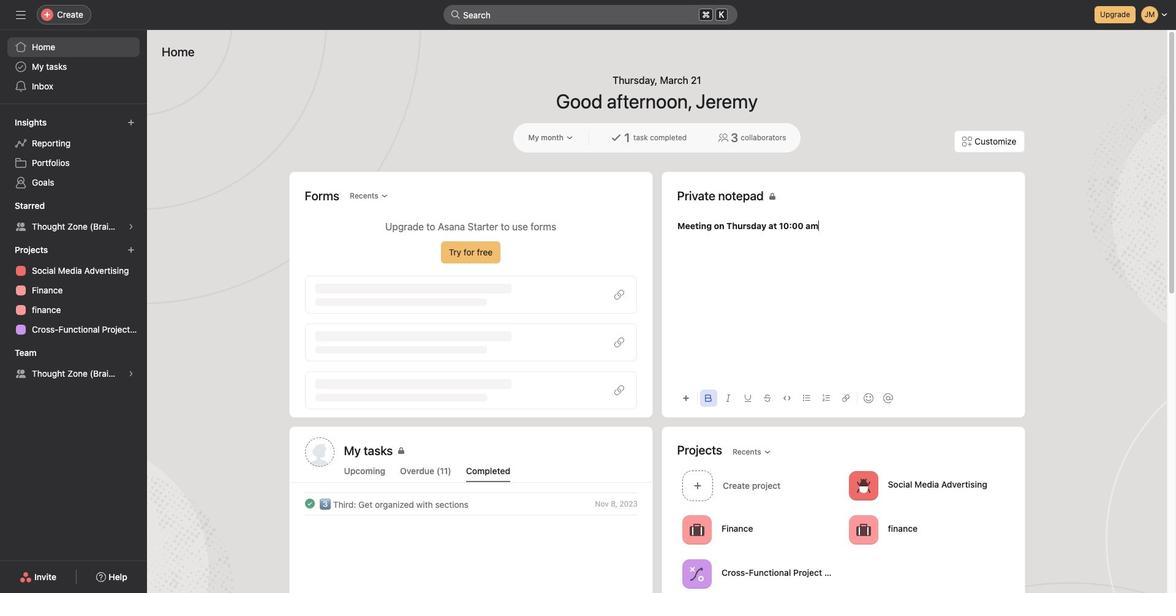 Task type: locate. For each thing, give the bounding box(es) containing it.
Completed checkbox
[[303, 497, 317, 511]]

briefcase image
[[690, 523, 705, 537], [856, 523, 871, 537]]

global element
[[0, 30, 147, 104]]

0 horizontal spatial list item
[[290, 493, 653, 515]]

line_and_symbols image
[[690, 567, 705, 581]]

teams element
[[0, 342, 147, 386]]

1 see details, thought zone (brainstorm space) image from the top
[[128, 223, 135, 230]]

briefcase image down 'bug' icon
[[856, 523, 871, 537]]

emoji image
[[864, 394, 874, 403]]

0 horizontal spatial briefcase image
[[690, 523, 705, 537]]

2 see details, thought zone (brainstorm space) image from the top
[[128, 370, 135, 378]]

Search tasks, projects, and more text field
[[444, 5, 738, 25]]

see details, thought zone (brainstorm space) image
[[128, 223, 135, 230], [128, 370, 135, 378]]

bold image
[[705, 395, 713, 402]]

1 horizontal spatial briefcase image
[[856, 523, 871, 537]]

numbered list image
[[823, 395, 830, 402]]

None field
[[444, 5, 738, 25]]

see details, thought zone (brainstorm space) image for the teams element on the left bottom of page
[[128, 370, 135, 378]]

underline image
[[744, 395, 752, 402]]

at mention image
[[884, 394, 893, 403]]

prominent image
[[451, 10, 461, 20]]

0 vertical spatial see details, thought zone (brainstorm space) image
[[128, 223, 135, 230]]

bug image
[[856, 478, 871, 493]]

see details, thought zone (brainstorm space) image inside starred element
[[128, 223, 135, 230]]

add profile photo image
[[305, 438, 334, 467]]

briefcase image up 'line_and_symbols' image
[[690, 523, 705, 537]]

completed image
[[303, 497, 317, 511]]

strikethrough image
[[764, 395, 771, 402]]

see details, thought zone (brainstorm space) image inside the teams element
[[128, 370, 135, 378]]

1 vertical spatial see details, thought zone (brainstorm space) image
[[128, 370, 135, 378]]

list item
[[678, 467, 844, 504], [290, 493, 653, 515]]

toolbar
[[678, 384, 1010, 412]]

new insights image
[[128, 119, 135, 126]]

code image
[[784, 395, 791, 402]]



Task type: vqa. For each thing, say whether or not it's contained in the screenshot.
the this inside the "Use this space to tell people about yourself."
no



Task type: describe. For each thing, give the bounding box(es) containing it.
see details, thought zone (brainstorm space) image for starred element
[[128, 223, 135, 230]]

1 briefcase image from the left
[[690, 523, 705, 537]]

projects element
[[0, 239, 147, 342]]

insert an object image
[[683, 395, 690, 402]]

insights element
[[0, 112, 147, 195]]

italics image
[[725, 395, 732, 402]]

bulleted list image
[[803, 395, 811, 402]]

new project or portfolio image
[[128, 246, 135, 254]]

1 horizontal spatial list item
[[678, 467, 844, 504]]

2 briefcase image from the left
[[856, 523, 871, 537]]

hide sidebar image
[[16, 10, 26, 20]]

starred element
[[0, 195, 147, 239]]

link image
[[843, 395, 850, 402]]



